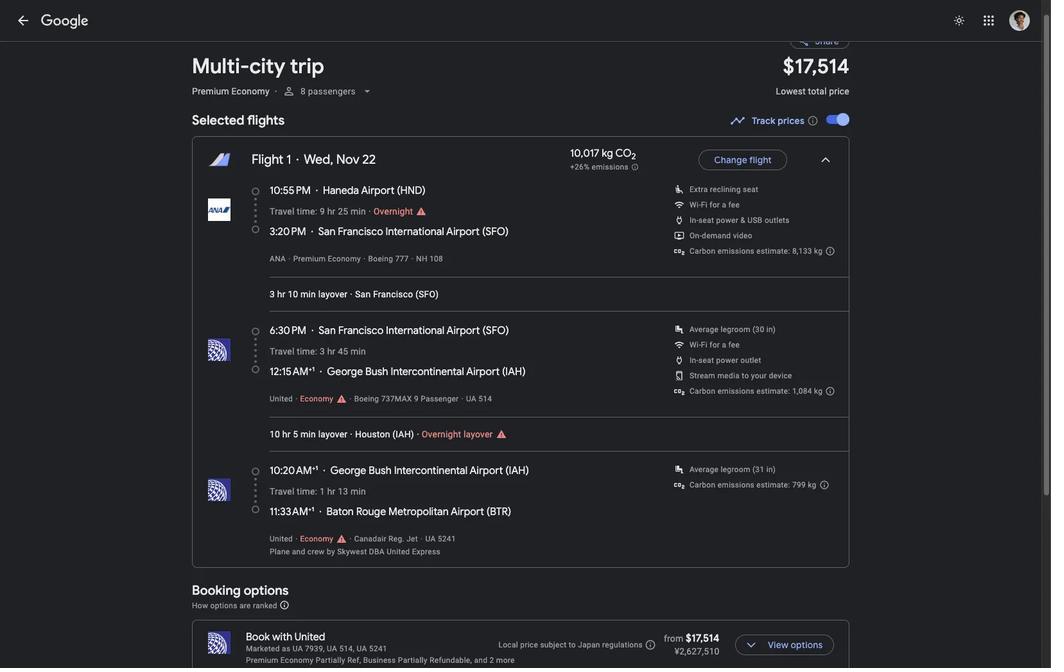 Task type: describe. For each thing, give the bounding box(es) containing it.
in-seat power & usb outlets
[[690, 216, 790, 225]]

1 ua from the left
[[293, 644, 303, 653]]

1 vertical spatial premium economy
[[293, 254, 361, 263]]

san francisco international airport (sfo) for 6:30 pm
[[319, 324, 509, 337]]

layover for san
[[319, 289, 348, 299]]

1 vertical spatial san
[[355, 289, 371, 299]]

canadair
[[354, 535, 387, 544]]

trip
[[290, 53, 324, 80]]

travel time: 9 hr 25 min
[[270, 206, 366, 217]]

0 vertical spatial 10
[[288, 289, 298, 299]]

travel time: 3 hr 45 min
[[270, 346, 366, 357]]

average for average legroom (30 in)
[[690, 325, 719, 334]]

airport for 3:20 pm
[[447, 226, 480, 238]]

 image right the jet
[[421, 535, 423, 544]]

booking
[[192, 583, 241, 599]]

legroom for (31
[[721, 465, 751, 474]]

view options
[[768, 639, 823, 651]]

22
[[363, 152, 376, 168]]

refundable,
[[430, 656, 472, 665]]

11:33 am
[[270, 506, 308, 519]]

Departure time: 10:55 PM. text field
[[270, 184, 311, 197]]

boeing 777
[[369, 254, 409, 263]]

1 vertical spatial 3
[[320, 346, 325, 357]]

min up "6:30 pm"
[[301, 289, 316, 299]]

min for haneda
[[351, 206, 366, 217]]

regulations
[[603, 641, 643, 650]]

extra reclining seat
[[690, 185, 759, 194]]

wed,
[[304, 152, 334, 168]]

with
[[272, 631, 293, 644]]

media
[[718, 371, 740, 380]]

time: for 10:55 pm
[[297, 206, 318, 217]]

crew
[[308, 547, 325, 556]]

1 horizontal spatial 1
[[320, 486, 325, 497]]

multi-
[[192, 53, 250, 80]]

hr down ana
[[277, 289, 286, 299]]

power for (iah)
[[717, 356, 739, 365]]

(31
[[753, 465, 765, 474]]

options for view
[[791, 639, 823, 651]]

1 vertical spatial 2
[[490, 656, 494, 665]]

from $17,514 ¥2,627,510
[[664, 632, 720, 657]]

emissions for carbon emissions estimate: 1,084 kg
[[718, 387, 755, 396]]

 image right houston (iah)
[[417, 429, 419, 440]]

travel for 6:30 pm
[[270, 346, 295, 357]]

10:20 am +1
[[270, 464, 318, 477]]

11:33 am +1
[[270, 505, 315, 519]]

min for george
[[351, 486, 366, 497]]

united inside book with united marketed as ua 7939, ua 514, ua 5241
[[295, 631, 326, 644]]

 image for 3 hr 10 min layover
[[350, 289, 353, 299]]

international for 6:30 pm
[[386, 324, 445, 337]]

overnight for overnight
[[374, 206, 413, 217]]

1 vertical spatial francisco
[[373, 289, 413, 299]]

share button
[[791, 33, 850, 49]]

francisco for 3:20 pm
[[338, 226, 383, 238]]

as
[[282, 644, 291, 653]]

boeing 737max 9 passenger
[[354, 395, 459, 404]]

in) for average legroom (30 in)
[[767, 325, 776, 334]]

how options are ranked
[[192, 601, 280, 610]]

emissions for carbon emissions estimate: 8,133 kg
[[718, 247, 755, 256]]

business
[[363, 656, 396, 665]]

nh 108
[[416, 254, 443, 263]]

1 vertical spatial (iah)
[[393, 429, 414, 440]]

share
[[816, 35, 840, 47]]

houston (iah)
[[355, 429, 414, 440]]

change appearance image
[[945, 5, 975, 36]]

12:15 am
[[270, 366, 309, 378]]

layover for george
[[319, 429, 348, 440]]

airport for 6:30 pm
[[447, 324, 480, 337]]

city
[[250, 53, 285, 80]]

3 ua from the left
[[357, 644, 367, 653]]

carbon for george bush intercontinental airport (iah)
[[690, 387, 716, 396]]

hr for 10:55 pm
[[327, 206, 336, 217]]

9 for 737max
[[414, 395, 419, 404]]

stream
[[690, 371, 716, 380]]

+1 for 12:15 am
[[309, 365, 315, 373]]

(hnd)
[[397, 184, 426, 197]]

francisco for 6:30 pm
[[339, 324, 384, 337]]

 image for 10 hr 5 min layover
[[350, 429, 353, 440]]

travel for 10:55 pm
[[270, 206, 295, 217]]

2 ua from the left
[[327, 644, 337, 653]]

17514 US dollars text field
[[686, 632, 720, 645]]

nov
[[337, 152, 360, 168]]

dba
[[369, 547, 385, 556]]

seat for san francisco international airport (sfo)
[[699, 216, 715, 225]]

baton
[[327, 506, 354, 519]]

5
[[293, 429, 298, 440]]

overnight layover
[[422, 429, 493, 440]]

carbon emissions estimate: 799 kilograms element
[[690, 481, 817, 490]]

plane
[[270, 547, 290, 556]]

usb
[[748, 216, 763, 225]]

time: for 6:30 pm
[[297, 346, 318, 357]]

book
[[246, 631, 270, 644]]

3 hr 10 min layover
[[270, 289, 348, 299]]

united down reg.
[[387, 547, 410, 556]]

8 passengers
[[300, 86, 356, 96]]

737max
[[381, 395, 412, 404]]

reclining
[[711, 185, 741, 194]]

2 partially from the left
[[398, 656, 428, 665]]

fi for (iah)
[[702, 341, 708, 350]]

economy up crew
[[300, 535, 334, 544]]

san for 6:30 pm
[[319, 324, 336, 337]]

0 horizontal spatial premium
[[192, 86, 229, 96]]

(sfo) for 3:20 pm
[[482, 226, 509, 238]]

Arrival time: 12:15 AM on  Thursday, November 23. text field
[[270, 365, 315, 378]]

in) for average legroom (31 in)
[[767, 465, 776, 474]]

lowest
[[777, 86, 806, 96]]

12:15 am +1
[[270, 365, 315, 378]]

san for 3:20 pm
[[319, 226, 336, 238]]

flight
[[252, 152, 284, 168]]

selected
[[192, 112, 245, 129]]

economy left boeing 777 at top
[[328, 254, 361, 263]]

change flight button
[[699, 145, 788, 175]]

$17,514 lowest total price
[[777, 53, 850, 96]]

kg for carbon emissions estimate: 799 kg
[[809, 481, 817, 490]]

baton rouge metropolitan airport (btr)
[[327, 506, 512, 519]]

travel time: 1 hr 13 min
[[270, 486, 366, 497]]

layover down ua 514
[[464, 429, 493, 440]]

plane and crew by skywest dba united express
[[270, 547, 441, 556]]

wi- for (iah)
[[690, 341, 702, 350]]

seat for george bush intercontinental airport (iah)
[[699, 356, 715, 365]]

0 vertical spatial premium economy
[[192, 86, 270, 96]]

(iah) for 10:20 am
[[506, 465, 529, 477]]

learn more about booking options element
[[280, 598, 290, 612]]

carbon emissions estimate: 799 kg
[[690, 481, 817, 490]]

for for (iah)
[[710, 341, 720, 350]]

options for booking
[[244, 583, 289, 599]]

intercontinental for 12:15 am
[[391, 366, 464, 378]]

haneda
[[323, 184, 359, 197]]

legroom for (30
[[721, 325, 751, 334]]

average for average legroom (31 in)
[[690, 465, 719, 474]]

1 vertical spatial (sfo)
[[416, 289, 439, 299]]

in-seat power outlet
[[690, 356, 762, 365]]

10:20 am
[[270, 465, 312, 477]]

rouge
[[356, 506, 386, 519]]

flights
[[247, 112, 285, 129]]

(sfo) for 6:30 pm
[[483, 324, 509, 337]]

for for (sfo)
[[710, 200, 720, 209]]

extra
[[690, 185, 708, 194]]



Task type: vqa. For each thing, say whether or not it's contained in the screenshot.
topmost 'Wi-'
yes



Task type: locate. For each thing, give the bounding box(es) containing it.
2 vertical spatial san
[[319, 324, 336, 337]]

0 vertical spatial $17,514
[[784, 53, 850, 80]]

0 vertical spatial fee
[[729, 200, 740, 209]]

kg inside 10,017 kg co 2
[[602, 147, 614, 160]]

 image
[[297, 152, 299, 168], [369, 206, 371, 217], [412, 254, 414, 263]]

+26% emissions
[[571, 163, 629, 172]]

wi-fi for a fee for (iah)
[[690, 341, 740, 350]]

a
[[723, 200, 727, 209], [723, 341, 727, 350]]

0 vertical spatial san francisco international airport (sfo)
[[319, 226, 509, 238]]

1 vertical spatial in-
[[690, 356, 699, 365]]

carbon
[[690, 247, 716, 256], [690, 387, 716, 396], [690, 481, 716, 490]]

bush down houston (iah)
[[369, 465, 392, 477]]

average legroom (30 in)
[[690, 325, 776, 334]]

1 vertical spatial premium
[[293, 254, 326, 263]]

ua left 514,
[[327, 644, 337, 653]]

0 vertical spatial estimate:
[[757, 247, 791, 256]]

economy down as
[[281, 656, 314, 665]]

0 horizontal spatial $17,514
[[686, 632, 720, 645]]

2 right 10,017
[[632, 151, 637, 162]]

min right 13
[[351, 486, 366, 497]]

travel
[[270, 206, 295, 217], [270, 346, 295, 357], [270, 486, 295, 497]]

0 horizontal spatial price
[[521, 641, 539, 650]]

Departure time: 6:30 PM. text field
[[270, 324, 307, 337]]

carbon emissions estimate: 8,133 kilograms element
[[690, 247, 823, 256]]

0 vertical spatial 1
[[287, 152, 291, 168]]

1 in- from the top
[[690, 216, 699, 225]]

9 right 737max
[[414, 395, 419, 404]]

san down boeing 777 at top
[[355, 289, 371, 299]]

intercontinental for 10:20 am
[[394, 465, 468, 477]]

overnight for overnight layover
[[422, 429, 462, 440]]

book with united marketed as ua 7939, ua 514, ua 5241
[[246, 631, 387, 653]]

track
[[753, 115, 776, 127]]

$17,514 inside from $17,514 ¥2,627,510
[[686, 632, 720, 645]]

1 vertical spatial fee
[[729, 341, 740, 350]]

1,084
[[793, 387, 813, 396]]

your
[[752, 371, 767, 380]]

(iah) for 12:15 am
[[502, 366, 526, 378]]

0 horizontal spatial 1
[[287, 152, 291, 168]]

price inside $17,514 lowest total price
[[830, 86, 850, 96]]

hr for 6:30 pm
[[327, 346, 336, 357]]

carbon emissions estimate: 1,084 kg
[[690, 387, 823, 396]]

intercontinental up passenger
[[391, 366, 464, 378]]

overnight down passenger
[[422, 429, 462, 440]]

2 vertical spatial +1
[[308, 505, 315, 513]]

co
[[616, 147, 632, 160]]

0 vertical spatial fi
[[702, 200, 708, 209]]

2 wi-fi for a fee from the top
[[690, 341, 740, 350]]

1 vertical spatial for
[[710, 341, 720, 350]]

premium economy partially ref, business partially refundable, and 2 more
[[246, 656, 515, 665]]

outlet
[[741, 356, 762, 365]]

 image
[[275, 86, 277, 96], [350, 289, 353, 299], [350, 429, 353, 440], [417, 429, 419, 440], [421, 535, 423, 544]]

kg for carbon emissions estimate: 8,133 kg
[[815, 247, 823, 256]]

1 vertical spatial international
[[386, 324, 445, 337]]

economy
[[232, 86, 270, 96], [328, 254, 361, 263], [300, 395, 334, 404], [300, 535, 334, 544], [281, 656, 314, 665]]

2 in) from the top
[[767, 465, 776, 474]]

13
[[338, 486, 348, 497]]

1 for from the top
[[710, 200, 720, 209]]

kg right "799" at the bottom
[[809, 481, 817, 490]]

express
[[412, 547, 441, 556]]

learn more about booking options image
[[280, 600, 290, 610]]

options right view
[[791, 639, 823, 651]]

wi- down extra
[[690, 200, 702, 209]]

overnight down (hnd)
[[374, 206, 413, 217]]

2 time: from the top
[[297, 346, 318, 357]]

power up media
[[717, 356, 739, 365]]

1 wi-fi for a fee from the top
[[690, 200, 740, 209]]

travel up '11:33 am'
[[270, 486, 295, 497]]

3 time: from the top
[[297, 486, 318, 497]]

united down 12:15 am
[[270, 395, 293, 404]]

for up in-seat power outlet at the right bottom of the page
[[710, 341, 720, 350]]

kg right the 8,133
[[815, 247, 823, 256]]

10 left 5
[[270, 429, 280, 440]]

local price subject to japan regulations
[[499, 641, 643, 650]]

fee for san francisco international airport (sfo)
[[729, 200, 740, 209]]

1 average from the top
[[690, 325, 719, 334]]

power for (sfo)
[[717, 216, 739, 225]]

1 horizontal spatial overnight
[[422, 429, 462, 440]]

1 left 13
[[320, 486, 325, 497]]

outlets
[[765, 216, 790, 225]]

seat up demand
[[699, 216, 715, 225]]

average
[[690, 325, 719, 334], [690, 465, 719, 474]]

japan
[[578, 641, 601, 650]]

francisco up 45
[[339, 324, 384, 337]]

0 vertical spatial san
[[319, 226, 336, 238]]

0 vertical spatial seat
[[743, 185, 759, 194]]

1 legroom from the top
[[721, 325, 751, 334]]

8
[[300, 86, 306, 96]]

Multi-city trip text field
[[192, 53, 761, 80]]

san down the travel time: 9 hr 25 min on the left top
[[319, 226, 336, 238]]

min for san
[[351, 346, 366, 357]]

+1 inside 12:15 am +1
[[309, 365, 315, 373]]

$17,514 up total
[[784, 53, 850, 80]]

options down booking
[[210, 601, 238, 610]]

2 vertical spatial francisco
[[339, 324, 384, 337]]

1 time: from the top
[[297, 206, 318, 217]]

fee down "average legroom (30 in)"
[[729, 341, 740, 350]]

+1 for 10:20 am
[[312, 464, 318, 472]]

united up the plane
[[270, 535, 293, 544]]

booking options
[[192, 583, 289, 599]]

0 vertical spatial carbon
[[690, 247, 716, 256]]

estimate: down (31
[[757, 481, 791, 490]]

bush up 737max
[[366, 366, 389, 378]]

in- for (iah)
[[690, 356, 699, 365]]

2 vertical spatial  image
[[412, 254, 414, 263]]

1 vertical spatial intercontinental
[[394, 465, 468, 477]]

1 vertical spatial time:
[[297, 346, 318, 357]]

3 travel from the top
[[270, 486, 295, 497]]

1 horizontal spatial and
[[474, 656, 488, 665]]

2 vertical spatial time:
[[297, 486, 318, 497]]

hr for 10:20 am
[[327, 486, 336, 497]]

1 carbon from the top
[[690, 247, 716, 256]]

0 vertical spatial in-
[[690, 216, 699, 225]]

emissions down 'average legroom (31 in)'
[[718, 481, 755, 490]]

time: up arrival time: 12:15 am on  thursday, november 23. text box
[[297, 346, 318, 357]]

799
[[793, 481, 806, 490]]

airport for 12:15 am
[[467, 366, 500, 378]]

time: down 10:55 pm
[[297, 206, 318, 217]]

economy up 10 hr 5 min layover
[[300, 395, 334, 404]]

0 vertical spatial boeing
[[369, 254, 393, 263]]

3 left 45
[[320, 346, 325, 357]]

fi for (sfo)
[[702, 200, 708, 209]]

main content containing multi-city trip
[[192, 23, 859, 668]]

kg
[[602, 147, 614, 160], [815, 247, 823, 256], [815, 387, 823, 396], [809, 481, 817, 490]]

premium right ana
[[293, 254, 326, 263]]

and
[[292, 547, 306, 556], [474, 656, 488, 665]]

1 vertical spatial to
[[569, 641, 576, 650]]

international down san francisco (sfo)
[[386, 324, 445, 337]]

wi-fi for a fee up in-seat power outlet at the right bottom of the page
[[690, 341, 740, 350]]

2 power from the top
[[717, 356, 739, 365]]

price right total
[[830, 86, 850, 96]]

kg for carbon emissions estimate: 1,084 kg
[[815, 387, 823, 396]]

2 horizontal spatial premium
[[293, 254, 326, 263]]

0 horizontal spatial and
[[292, 547, 306, 556]]

0 vertical spatial premium
[[192, 86, 229, 96]]

+1 inside 10:20 am +1
[[312, 464, 318, 472]]

45
[[338, 346, 348, 357]]

0 horizontal spatial partially
[[316, 656, 345, 665]]

&
[[741, 216, 746, 225]]

1 vertical spatial 10
[[270, 429, 280, 440]]

1 vertical spatial travel
[[270, 346, 295, 357]]

 image left wed,
[[297, 152, 299, 168]]

1 horizontal spatial premium economy
[[293, 254, 361, 263]]

on-
[[690, 231, 702, 240]]

options inside dropdown button
[[791, 639, 823, 651]]

1 right flight
[[287, 152, 291, 168]]

george for 10:20 am
[[331, 465, 367, 477]]

from
[[664, 634, 684, 644]]

1 vertical spatial legroom
[[721, 465, 751, 474]]

partially right business
[[398, 656, 428, 665]]

international up 777
[[386, 226, 444, 238]]

 image for overnight
[[369, 206, 371, 217]]

george bush intercontinental airport (iah) for 10:20 am
[[331, 465, 529, 477]]

united
[[270, 395, 293, 404], [270, 535, 293, 544], [387, 547, 410, 556], [295, 631, 326, 644]]

2 inside 10,017 kg co 2
[[632, 151, 637, 162]]

+1 down travel time: 3 hr 45 min
[[309, 365, 315, 373]]

 image for premium economy
[[275, 86, 277, 96]]

fee for george bush intercontinental airport (iah)
[[729, 341, 740, 350]]

1 vertical spatial average
[[690, 465, 719, 474]]

san
[[319, 226, 336, 238], [355, 289, 371, 299], [319, 324, 336, 337]]

1 a from the top
[[723, 200, 727, 209]]

international for 3:20 pm
[[386, 226, 444, 238]]

1 vertical spatial in)
[[767, 465, 776, 474]]

san francisco international airport (sfo)
[[319, 226, 509, 238], [319, 324, 509, 337]]

2 estimate: from the top
[[757, 387, 791, 396]]

layover
[[319, 289, 348, 299], [319, 429, 348, 440], [464, 429, 493, 440]]

3
[[270, 289, 275, 299], [320, 346, 325, 357]]

0 horizontal spatial 10
[[270, 429, 280, 440]]

premium economy
[[192, 86, 270, 96], [293, 254, 361, 263]]

a for (sfo)
[[723, 200, 727, 209]]

for down extra reclining seat
[[710, 200, 720, 209]]

10,017 kg co 2
[[571, 147, 637, 162]]

1 vertical spatial wi-fi for a fee
[[690, 341, 740, 350]]

a down extra reclining seat
[[723, 200, 727, 209]]

1 travel from the top
[[270, 206, 295, 217]]

fee up in-seat power & usb outlets
[[729, 200, 740, 209]]

1 horizontal spatial 9
[[414, 395, 419, 404]]

 image for wed, nov 22
[[297, 152, 299, 168]]

0 vertical spatial travel
[[270, 206, 295, 217]]

demand
[[702, 231, 732, 240]]

in) right (30
[[767, 325, 776, 334]]

1 horizontal spatial options
[[244, 583, 289, 599]]

0 vertical spatial options
[[244, 583, 289, 599]]

george bush intercontinental airport (iah) up passenger
[[327, 366, 526, 378]]

2 fi from the top
[[702, 341, 708, 350]]

3 estimate: from the top
[[757, 481, 791, 490]]

price right local
[[521, 641, 539, 650]]

17514 us dollars element
[[784, 53, 850, 80]]

0 vertical spatial george
[[327, 366, 363, 378]]

3 carbon from the top
[[690, 481, 716, 490]]

1 fi from the top
[[702, 200, 708, 209]]

0 horizontal spatial ua
[[293, 644, 303, 653]]

economy down multi-city trip
[[232, 86, 270, 96]]

1 vertical spatial overnight
[[422, 429, 462, 440]]

ua right as
[[293, 644, 303, 653]]

selected flights
[[192, 112, 285, 129]]

None text field
[[777, 53, 850, 108]]

prices
[[778, 115, 805, 127]]

2 vertical spatial travel
[[270, 486, 295, 497]]

san francisco international airport (sfo) down san francisco (sfo)
[[319, 324, 509, 337]]

1 wi- from the top
[[690, 200, 702, 209]]

partially down "7939,"
[[316, 656, 345, 665]]

boeing for bush
[[354, 395, 379, 404]]

ua 514
[[466, 395, 492, 404]]

a for (iah)
[[723, 341, 727, 350]]

2 a from the top
[[723, 341, 727, 350]]

1 horizontal spatial partially
[[398, 656, 428, 665]]

a up in-seat power outlet at the right bottom of the page
[[723, 341, 727, 350]]

$17,514 inside $17,514 lowest total price
[[784, 53, 850, 80]]

bush for 12:15 am
[[366, 366, 389, 378]]

1 vertical spatial george bush intercontinental airport (iah)
[[331, 465, 529, 477]]

premium down multi-
[[192, 86, 229, 96]]

in- for (sfo)
[[690, 216, 699, 225]]

bush for 10:20 am
[[369, 465, 392, 477]]

ua up ref,
[[357, 644, 367, 653]]

emissions down stream media to your device
[[718, 387, 755, 396]]

2 horizontal spatial ua
[[357, 644, 367, 653]]

ranked
[[253, 601, 278, 610]]

2 vertical spatial (sfo)
[[483, 324, 509, 337]]

1 vertical spatial  image
[[369, 206, 371, 217]]

george bush intercontinental airport (iah) for 12:15 am
[[327, 366, 526, 378]]

ana
[[270, 254, 286, 263]]

1 horizontal spatial price
[[830, 86, 850, 96]]

$17,514
[[784, 53, 850, 80], [686, 632, 720, 645]]

premium
[[192, 86, 229, 96], [293, 254, 326, 263], [246, 656, 279, 665]]

carbon for san francisco international airport (sfo)
[[690, 247, 716, 256]]

+1 up 'travel time: 1 hr 13 min'
[[312, 464, 318, 472]]

legroom
[[721, 325, 751, 334], [721, 465, 751, 474]]

6:30 pm
[[270, 324, 307, 337]]

777
[[395, 254, 409, 263]]

1 vertical spatial bush
[[369, 465, 392, 477]]

1 vertical spatial options
[[210, 601, 238, 610]]

united up "7939,"
[[295, 631, 326, 644]]

to left your
[[742, 371, 750, 380]]

1 power from the top
[[717, 216, 739, 225]]

power
[[717, 216, 739, 225], [717, 356, 739, 365]]

2 fee from the top
[[729, 341, 740, 350]]

ref,
[[348, 656, 361, 665]]

1 vertical spatial power
[[717, 356, 739, 365]]

flight 1
[[252, 152, 291, 168]]

carbon down stream
[[690, 387, 716, 396]]

 image down "haneda airport (hnd)"
[[369, 206, 371, 217]]

2 vertical spatial estimate:
[[757, 481, 791, 490]]

0 vertical spatial 3
[[270, 289, 275, 299]]

international
[[386, 226, 444, 238], [386, 324, 445, 337]]

boeing left 737max
[[354, 395, 379, 404]]

10 hr 5 min layover
[[270, 429, 348, 440]]

estimate: for san francisco international airport (sfo)
[[757, 247, 791, 256]]

7939,
[[305, 644, 325, 653]]

hr left 25
[[327, 206, 336, 217]]

wi- up stream
[[690, 341, 702, 350]]

0 vertical spatial price
[[830, 86, 850, 96]]

1 horizontal spatial 2
[[632, 151, 637, 162]]

10 up "6:30 pm"
[[288, 289, 298, 299]]

1 horizontal spatial to
[[742, 371, 750, 380]]

1 vertical spatial and
[[474, 656, 488, 665]]

carbon emissions estimate: 8,133 kg
[[690, 247, 823, 256]]

9 left 25
[[320, 206, 325, 217]]

travel up 3:20 pm
[[270, 206, 295, 217]]

how
[[192, 601, 208, 610]]

san francisco international airport (sfo) for 3:20 pm
[[319, 226, 509, 238]]

0 vertical spatial international
[[386, 226, 444, 238]]

Equivalent to 2627510 Japanese yen on United text field
[[664, 645, 720, 658]]

and left crew
[[292, 547, 306, 556]]

2 carbon from the top
[[690, 387, 716, 396]]

estimate: down 'device'
[[757, 387, 791, 396]]

view options button
[[735, 630, 834, 661]]

view
[[768, 639, 789, 651]]

2 vertical spatial carbon
[[690, 481, 716, 490]]

2 average from the top
[[690, 465, 719, 474]]

1 vertical spatial estimate:
[[757, 387, 791, 396]]

2 wi- from the top
[[690, 341, 702, 350]]

9 for time:
[[320, 206, 325, 217]]

san up travel time: 3 hr 45 min
[[319, 324, 336, 337]]

0 vertical spatial power
[[717, 216, 739, 225]]

reg.
[[389, 535, 405, 544]]

hr left 5
[[283, 429, 291, 440]]

and left more
[[474, 656, 488, 665]]

power left &
[[717, 216, 739, 225]]

ua
[[293, 644, 303, 653], [327, 644, 337, 653], [357, 644, 367, 653]]

airport for 11:33 am
[[451, 506, 485, 519]]

premium economy up 3 hr 10 min layover
[[293, 254, 361, 263]]

average up in-seat power outlet at the right bottom of the page
[[690, 325, 719, 334]]

canadair reg. jet
[[354, 535, 418, 544]]

estimate: for george bush intercontinental airport (iah)
[[757, 387, 791, 396]]

10,017
[[571, 147, 600, 160]]

george up 13
[[331, 465, 367, 477]]

francisco down boeing 777 at top
[[373, 289, 413, 299]]

airport for 10:20 am
[[470, 465, 503, 477]]

emissions for carbon emissions estimate: 799 kg
[[718, 481, 755, 490]]

1 vertical spatial fi
[[702, 341, 708, 350]]

main content
[[192, 23, 859, 668]]

wi-fi for a fee for (sfo)
[[690, 200, 740, 209]]

1 estimate: from the top
[[757, 247, 791, 256]]

george bush intercontinental airport (iah) up baton rouge metropolitan airport (btr)
[[331, 465, 529, 477]]

0 horizontal spatial 9
[[320, 206, 325, 217]]

min right 5
[[301, 429, 316, 440]]

2 vertical spatial premium
[[246, 656, 279, 665]]

0 vertical spatial time:
[[297, 206, 318, 217]]

1 fee from the top
[[729, 200, 740, 209]]

wi-fi for a fee down extra reclining seat
[[690, 200, 740, 209]]

intercontinental
[[391, 366, 464, 378], [394, 465, 468, 477]]

0 vertical spatial 2
[[632, 151, 637, 162]]

Departure time: 10:20 AM on  Thursday, November 23. text field
[[270, 464, 318, 477]]

multi-city trip
[[192, 53, 324, 80]]

in- up stream
[[690, 356, 699, 365]]

+1 for 11:33 am
[[308, 505, 315, 513]]

emissions for +26% emissions
[[592, 163, 629, 172]]

on-demand video
[[690, 231, 753, 240]]

track prices
[[753, 115, 805, 127]]

video
[[734, 231, 753, 240]]

0 vertical spatial average
[[690, 325, 719, 334]]

1 horizontal spatial premium
[[246, 656, 279, 665]]

2 horizontal spatial options
[[791, 639, 823, 651]]

8 passengers button
[[277, 76, 379, 107]]

premium economy down multi-
[[192, 86, 270, 96]]

10
[[288, 289, 298, 299], [270, 429, 280, 440]]

carbon emissions estimate: 1,084 kilograms element
[[690, 387, 823, 396]]

 image right 3 hr 10 min layover
[[350, 289, 353, 299]]

$17,514 up '¥2,627,510'
[[686, 632, 720, 645]]

0 horizontal spatial 2
[[490, 656, 494, 665]]

fee
[[729, 200, 740, 209], [729, 341, 740, 350]]

0 vertical spatial wi-
[[690, 200, 702, 209]]

2 for from the top
[[710, 341, 720, 350]]

total
[[809, 86, 827, 96]]

1 horizontal spatial $17,514
[[784, 53, 850, 80]]

go back image
[[15, 13, 31, 28]]

boeing for francisco
[[369, 254, 393, 263]]

1 partially from the left
[[316, 656, 345, 665]]

0 horizontal spatial 3
[[270, 289, 275, 299]]

haneda airport (hnd)
[[323, 184, 426, 197]]

george down 45
[[327, 366, 363, 378]]

3 down ana
[[270, 289, 275, 299]]

1 horizontal spatial  image
[[369, 206, 371, 217]]

george for 12:15 am
[[327, 366, 363, 378]]

25
[[338, 206, 348, 217]]

0 vertical spatial 9
[[320, 206, 325, 217]]

options up ranked
[[244, 583, 289, 599]]

legroom left (30
[[721, 325, 751, 334]]

2 vertical spatial options
[[791, 639, 823, 651]]

0 vertical spatial +1
[[309, 365, 315, 373]]

Arrival time: 11:33 AM on  Thursday, November 23. text field
[[270, 505, 315, 519]]

1 in) from the top
[[767, 325, 776, 334]]

1 vertical spatial wi-
[[690, 341, 702, 350]]

1 horizontal spatial 10
[[288, 289, 298, 299]]

3:20 pm
[[270, 226, 306, 238]]

1 vertical spatial price
[[521, 641, 539, 650]]

learn more about tracked prices image
[[808, 115, 819, 127]]

0 horizontal spatial to
[[569, 641, 576, 650]]

none text field containing $17,514
[[777, 53, 850, 108]]

hr left 45
[[327, 346, 336, 357]]

2 horizontal spatial  image
[[412, 254, 414, 263]]

0 vertical spatial  image
[[297, 152, 299, 168]]

0 vertical spatial to
[[742, 371, 750, 380]]

min right 45
[[351, 346, 366, 357]]

estimate:
[[757, 247, 791, 256], [757, 387, 791, 396], [757, 481, 791, 490]]

emissions down 10,017 kg co 2
[[592, 163, 629, 172]]

2 legroom from the top
[[721, 465, 751, 474]]

2 in- from the top
[[690, 356, 699, 365]]

0 vertical spatial intercontinental
[[391, 366, 464, 378]]

options for how
[[210, 601, 238, 610]]

Arrival time: 3:20 PM. text field
[[270, 226, 306, 238]]

(30
[[753, 325, 765, 334]]

0 vertical spatial (sfo)
[[482, 226, 509, 238]]

passenger
[[421, 395, 459, 404]]

carbon down on-
[[690, 247, 716, 256]]

hr left 13
[[327, 486, 336, 497]]

+1 inside '11:33 am +1'
[[308, 505, 315, 513]]

wi- for (sfo)
[[690, 200, 702, 209]]

2 travel from the top
[[270, 346, 295, 357]]

intercontinental up baton rouge metropolitan airport (btr)
[[394, 465, 468, 477]]

wi-
[[690, 200, 702, 209], [690, 341, 702, 350]]

subject
[[541, 641, 567, 650]]

device
[[769, 371, 793, 380]]

0 horizontal spatial options
[[210, 601, 238, 610]]



